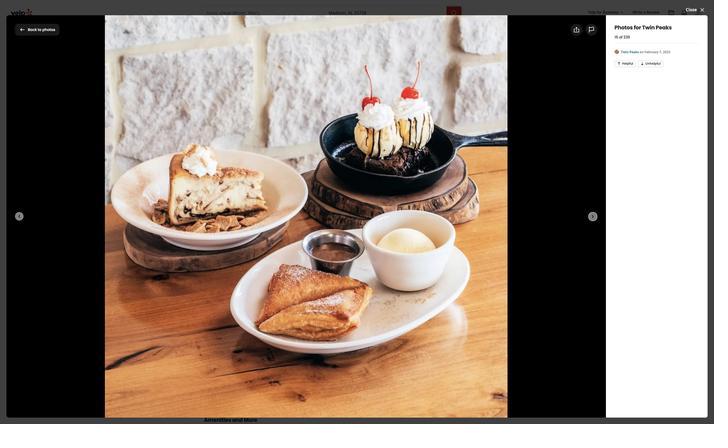 Task type: vqa. For each thing, say whether or not it's contained in the screenshot.


Task type: describe. For each thing, give the bounding box(es) containing it.
suggest inside button
[[450, 266, 466, 272]]

16 chevron down v2 image
[[620, 10, 625, 15]]

see all 235 photos link
[[455, 126, 510, 138]]

add photo link
[[253, 160, 293, 172]]

open for open 11:00 am - 12:00 am (next day)
[[204, 132, 215, 138]]

there
[[353, 265, 364, 270]]

manner
[[368, 285, 382, 290]]

haley
[[297, 246, 308, 251]]

user actions element
[[584, 7, 711, 40]]

2 horizontal spatial reviews
[[374, 246, 388, 251]]

2 vertical spatial "
[[383, 285, 385, 290]]

open for open now
[[382, 350, 393, 356]]

hours
[[293, 133, 302, 137]]

(next for wed
[[357, 359, 368, 365]]

2 , from the left
[[306, 123, 307, 129]]

1 vertical spatial 2
[[256, 271, 258, 276]]

try
[[430, 164, 437, 171]]

twin peaks link
[[621, 50, 640, 54]]

" she provided us with great service, drinks, appetizers, and food came in a timely manner . "
[[224, 285, 385, 290]]

business
[[603, 10, 619, 15]]

5901 inside the 5901 university dr huntsville, al 35806
[[204, 386, 213, 391]]

next image
[[601, 88, 607, 94]]

try our scratch menu made for mvps!
[[430, 164, 497, 177]]

12:00 for sun
[[337, 393, 348, 399]]

1 i from the left
[[226, 265, 227, 270]]

day) for sun
[[369, 393, 378, 399]]

timely
[[355, 285, 367, 290]]

11:00 am - 12:00 am (next day) for mon
[[314, 342, 378, 348]]

website
[[215, 206, 232, 212]]

" for " our server wore a name badge that said haley and she was from princeton, nj. " in 2 reviews
[[224, 246, 226, 251]]

- for fri
[[334, 376, 336, 382]]

auto
[[285, 24, 293, 29]]

in 2 reviews button for " our server wore a name badge that said haley and she was from princeton, nj. " in 2 reviews
[[366, 246, 388, 251]]

full menu link
[[255, 203, 293, 215]]

(
[[263, 265, 265, 270]]

24 phone v2 image
[[499, 220, 506, 226]]

24 external link v2 image
[[499, 205, 506, 211]]

15
[[615, 34, 619, 40]]

35806 inside get directions 5901 university dr huntsville, al 35806
[[417, 248, 429, 254]]

2.9
[[254, 111, 261, 117]]

an inside button
[[467, 266, 472, 272]]

24 star v2 image
[[208, 163, 215, 169]]

to
[[38, 27, 41, 32]]

235 for all
[[478, 129, 486, 135]]

outside (1)
[[159, 44, 182, 50]]

12:00 for tue
[[337, 350, 348, 356]]

unhelpful button
[[638, 61, 664, 67]]

1 horizontal spatial reviews
[[259, 271, 273, 276]]

day) for thu
[[369, 368, 378, 373]]

all
[[472, 129, 477, 135]]

11:00 for mon
[[314, 342, 325, 348]]

inside (24)
[[103, 44, 124, 50]]

nj.
[[360, 246, 364, 251]]

sun
[[297, 393, 305, 399]]

in inside in 4 reviews
[[386, 285, 389, 290]]

- for sun
[[334, 393, 336, 399]]

projects image
[[668, 10, 675, 16]]

write for write a review
[[633, 10, 643, 15]]

$$
[[233, 123, 238, 129]]

15 of 235
[[615, 34, 631, 40]]

a up search photos text box
[[644, 10, 646, 15]]

dr inside get directions 5901 university dr huntsville, al 35806
[[450, 242, 455, 248]]

0 horizontal spatial more
[[244, 417, 257, 424]]

american (traditional) link
[[308, 123, 357, 129]]

7306
[[437, 220, 447, 226]]

suggest an edit inside location & hours element
[[363, 326, 395, 332]]

menu for website menu
[[233, 206, 246, 212]]

get for get directions
[[447, 182, 454, 188]]

no
[[374, 265, 380, 270]]

suggest an edit inside button
[[450, 266, 482, 272]]

she
[[316, 246, 323, 251]]

11:00 am - 1:00 am (next day) for fri
[[314, 376, 375, 382]]

add for add photo
[[266, 163, 275, 169]]

business categories element
[[202, 19, 704, 35]]

write a review link
[[631, 8, 662, 17]]

see for see all 235 photos
[[463, 129, 471, 135]]

see hours link
[[284, 132, 304, 138]]

2 horizontal spatial photos
[[590, 26, 604, 33]]

said
[[289, 246, 296, 251]]

review
[[233, 163, 247, 169]]

day) for tue
[[369, 350, 378, 356]]

name
[[258, 246, 268, 251]]

day) for sat
[[366, 385, 375, 391]]

in down " i ordered the salmon ( top tier
[[252, 271, 255, 276]]

2.9 (134 reviews)
[[254, 111, 289, 117]]

huntsville, inside the 5901 university dr huntsville, al 35806
[[204, 391, 222, 396]]

24 camera v2 image
[[258, 163, 264, 169]]

next photo image
[[590, 214, 596, 220]]

more inside 'business categories' element
[[324, 24, 334, 29]]

.
[[382, 285, 383, 290]]

" our server wore a name badge that said haley and she was from princeton, nj. " in 2 reviews
[[224, 246, 388, 251]]

16 external link v2 image
[[209, 206, 213, 211]]

directions
[[263, 389, 284, 395]]

1:00 for sat
[[337, 385, 345, 391]]

home services
[[243, 24, 269, 29]]

made
[[477, 164, 490, 171]]

(next for mon
[[357, 342, 368, 348]]

in 4 reviews
[[224, 285, 392, 295]]

provided
[[233, 285, 249, 290]]

location & hours
[[204, 326, 249, 333]]

was
[[324, 246, 330, 251]]

(256)
[[417, 220, 427, 226]]

twin down write a review link
[[643, 24, 655, 31]]

home services link
[[239, 19, 281, 35]]

11:00 for sun
[[314, 393, 325, 399]]

and right "amenities"
[[232, 417, 243, 424]]

outside
[[159, 44, 175, 50]]

for inside try our scratch menu made for mvps!
[[491, 164, 497, 171]]

0 horizontal spatial photos for twin peaks
[[15, 24, 96, 35]]

(next for sun
[[357, 393, 368, 399]]

2 photo of twin peaks - huntsville, al, us. image from the left
[[155, 35, 269, 149]]

huntsville, inside get directions 5901 university dr huntsville, al 35806
[[456, 242, 478, 248]]

1 horizontal spatial photos for twin peaks
[[615, 24, 672, 31]]

save
[[340, 163, 351, 169]]

menu for menu
[[204, 189, 219, 197]]

review inside the user actions element
[[647, 10, 660, 15]]

open 11:00 am - 12:00 am (next day)
[[204, 132, 281, 138]]

review highlights
[[204, 232, 251, 240]]

5 photo of twin peaks - huntsville, al, us. image from the left
[[501, 35, 615, 149]]

restaurants
[[206, 24, 227, 29]]

appetizers,
[[300, 285, 319, 290]]

suggest inside location & hours element
[[363, 326, 379, 332]]

1 horizontal spatial 2
[[371, 246, 373, 251]]

location
[[204, 326, 227, 333]]

sports bars , american (new) , american (traditional)
[[245, 123, 357, 129]]

11:00 am - 12:00 am (next day) for wed
[[314, 359, 378, 365]]

sports
[[245, 123, 259, 129]]

server
[[234, 246, 244, 251]]

517-
[[428, 220, 437, 226]]

save button
[[327, 160, 355, 172]]

al inside get directions 5901 university dr huntsville, al 35806
[[479, 242, 484, 248]]

11:00 down claimed
[[218, 132, 228, 138]]

amenities
[[204, 417, 231, 424]]

(new)
[[294, 123, 306, 129]]

35806 inside the 5901 university dr huntsville, al 35806
[[229, 391, 239, 396]]

see for see hours
[[287, 133, 292, 137]]

region inside review highlights element
[[200, 246, 408, 301]]

previous photo image
[[16, 213, 22, 220]]

add photos link
[[567, 24, 609, 36]]

highlights
[[224, 232, 251, 240]]

great
[[263, 285, 272, 290]]

website menu
[[215, 206, 246, 212]]

and left food
[[320, 285, 327, 290]]

tab list containing inside (24)
[[15, 44, 186, 55]]

top tier button
[[265, 265, 279, 270]]

(next for tue
[[357, 350, 368, 356]]

2023
[[663, 50, 671, 54]]

directions for get directions 5901 university dr huntsville, al 35806
[[426, 235, 448, 241]]

day) for fri
[[366, 376, 375, 382]]

write a review
[[633, 10, 660, 15]]

get directions
[[255, 389, 284, 395]]

yelp for business button
[[586, 8, 627, 17]]

potatoes,
[[297, 265, 313, 270]]

vegetables...
[[224, 271, 250, 276]]

1 horizontal spatial 24 share v2 image
[[574, 27, 580, 33]]

share button
[[295, 160, 325, 172]]

" for " she provided us with great service, drinks, appetizers, and food came in a timely manner . "
[[224, 285, 226, 290]]

24 share v2 image inside share button
[[300, 163, 306, 169]]

for inside button
[[597, 10, 602, 15]]

- for mon
[[334, 342, 336, 348]]

timely manner button
[[355, 285, 382, 290]]

write a review link
[[204, 160, 251, 172]]

24 save outline v2 image
[[332, 163, 338, 169]]

notifications image
[[681, 10, 688, 16]]

add photo
[[266, 163, 288, 169]]

0 horizontal spatial review
[[204, 232, 223, 240]]

" for " i ordered the salmon ( top tier
[[224, 265, 226, 270]]

1 horizontal spatial photos
[[615, 24, 633, 31]]

on
[[640, 50, 644, 54]]

university inside get directions 5901 university dr huntsville, al 35806
[[428, 242, 449, 248]]

see hours
[[287, 133, 302, 137]]

sports bars link
[[245, 123, 270, 129]]

11:00 am - 12:00 am (next day) for thu
[[314, 368, 378, 373]]

amenities and more
[[204, 417, 257, 424]]

2.9 star rating image
[[204, 110, 251, 119]]

reviews inside in 4 reviews
[[224, 290, 238, 295]]

photo
[[276, 163, 288, 169]]

mashed
[[282, 265, 296, 270]]

24 arrow left v2 image
[[19, 26, 26, 33]]

24 chevron down v2 image for auto services
[[309, 23, 316, 30]]

drinks,
[[287, 285, 299, 290]]

- for tue
[[334, 350, 336, 356]]

get directions link
[[250, 386, 288, 398]]

trevor h. image
[[204, 285, 220, 301]]



Task type: locate. For each thing, give the bounding box(es) containing it.
american
[[272, 123, 293, 129], [308, 123, 329, 129]]

0 horizontal spatial ,
[[270, 123, 271, 129]]

0 horizontal spatial dr
[[234, 386, 238, 391]]

see all 235 photos
[[463, 129, 502, 135]]

1 horizontal spatial suggest an edit
[[450, 266, 482, 272]]

11:00 for sat
[[314, 385, 325, 391]]

a left timely
[[352, 285, 354, 290]]

see left hours
[[287, 133, 292, 137]]

ordered
[[228, 265, 242, 270]]

day) for wed
[[369, 359, 378, 365]]

(24)
[[116, 44, 124, 50]]

1 " from the top
[[224, 246, 226, 251]]

12:00
[[240, 132, 251, 138], [337, 342, 348, 348], [337, 350, 348, 356], [337, 359, 348, 365], [337, 368, 348, 373], [337, 393, 348, 399]]

3 photo of twin peaks - huntsville, al, us. image from the left
[[269, 35, 387, 149]]

1 horizontal spatial american
[[308, 123, 329, 129]]

24 share v2 image left share
[[300, 163, 306, 169]]

yelp
[[588, 10, 596, 15]]

get inside get directions link
[[255, 389, 262, 395]]

helpful
[[622, 61, 634, 66]]

1 horizontal spatial services
[[294, 24, 308, 29]]

write right "16 chevron down v2" image
[[633, 10, 643, 15]]

in left 4
[[386, 285, 389, 290]]

0 horizontal spatial 24 chevron down v2 image
[[228, 23, 234, 30]]

get left directions
[[255, 389, 262, 395]]

suggest
[[450, 266, 466, 272], [363, 326, 379, 332]]

salmon
[[250, 265, 262, 270]]

hours
[[233, 326, 249, 333]]

service,
[[273, 285, 286, 290]]

4 photo of twin peaks - huntsville, al, us. image from the left
[[387, 35, 501, 149]]

see left all at the right top
[[463, 129, 471, 135]]

11:00 am - 12:00 am (next day) for sun
[[314, 393, 378, 399]]

home
[[243, 24, 254, 29]]

11:00 right tue
[[314, 350, 325, 356]]

menu inside try our scratch menu made for mvps!
[[464, 164, 476, 171]]

menu inside tab list
[[133, 44, 144, 50]]

menu inside "link"
[[233, 206, 246, 212]]

- for wed
[[334, 359, 336, 365]]

1 horizontal spatial 235
[[624, 34, 631, 40]]

add left 24 flag v2 'image'
[[580, 26, 588, 33]]

map image
[[204, 339, 288, 380]]

2 " from the top
[[224, 265, 226, 270]]

suggest an edit right 24 pencil v2 image
[[450, 266, 482, 272]]

now
[[394, 350, 403, 356]]

2 vertical spatial "
[[224, 285, 226, 290]]

twin up helpful button
[[621, 50, 629, 54]]

1 horizontal spatial menu
[[204, 189, 219, 197]]

american down the reviews)
[[272, 123, 293, 129]]

Search photos text field
[[612, 24, 700, 35]]

5 11:00 am - 12:00 am (next day) from the top
[[314, 393, 378, 399]]

and inside ), mashed potatoes, and fries (yes i know there was no vegetables...
[[314, 265, 321, 270]]

edit inside suggest an edit button
[[474, 266, 482, 272]]

1 photo of twin peaks - huntsville, al, us. image from the left
[[41, 35, 155, 149]]

edit inside suggest an edit link
[[387, 326, 395, 332]]

0 vertical spatial menu
[[133, 44, 144, 50]]

photos right to on the top
[[42, 27, 55, 32]]

24 chevron down v2 image left auto
[[270, 23, 276, 30]]

see inside see hours link
[[287, 133, 292, 137]]

in 2 reviews button for " i ordered the salmon ( top tier
[[251, 271, 273, 276]]

1 horizontal spatial i
[[339, 265, 340, 270]]

1 horizontal spatial al
[[479, 242, 484, 248]]

4 11:00 am - 12:00 am (next day) from the top
[[314, 368, 378, 373]]

a right wore
[[255, 246, 257, 251]]

" i ordered the salmon ( top tier
[[224, 265, 279, 270]]

-
[[237, 132, 239, 138], [334, 342, 336, 348], [334, 350, 336, 356], [334, 359, 336, 365], [334, 368, 336, 373], [334, 376, 336, 382], [334, 385, 336, 391], [334, 393, 336, 399]]

directions for get directions
[[455, 182, 476, 188]]

twinpeaksrestaurant.com link
[[417, 205, 473, 211]]

0 vertical spatial dr
[[450, 242, 455, 248]]

from
[[331, 246, 340, 251]]

0 vertical spatial directions
[[455, 182, 476, 188]]

2 11:00 am - 1:00 am (next day) from the top
[[314, 385, 375, 391]]

), mashed potatoes, and fries (yes i know there was no vegetables...
[[224, 265, 380, 276]]

1 horizontal spatial 24 chevron down v2 image
[[270, 23, 276, 30]]

24 chevron down v2 image inside restaurants link
[[228, 23, 234, 30]]

24 pencil v2 image
[[398, 326, 404, 332]]

1 get directions link from the top
[[417, 179, 506, 191]]

photos for twin peaks
[[615, 24, 672, 31], [15, 24, 96, 35]]

1 vertical spatial 5901
[[204, 386, 213, 391]]

1 vertical spatial 11:00 am - 1:00 am (next day)
[[314, 385, 375, 391]]

1 vertical spatial 235
[[478, 129, 486, 135]]

0 vertical spatial university
[[428, 242, 449, 248]]

directions down try our scratch menu made for mvps! in the right top of the page
[[455, 182, 476, 188]]

day)
[[272, 132, 281, 138], [369, 342, 378, 348], [369, 350, 378, 356], [369, 359, 378, 365], [369, 368, 378, 373], [366, 376, 375, 382], [366, 385, 375, 391], [369, 393, 378, 399]]

2 american from the left
[[308, 123, 329, 129]]

reviews right nj.
[[374, 246, 388, 251]]

menu
[[464, 164, 476, 171], [233, 206, 246, 212], [276, 206, 288, 212]]

3 24 chevron down v2 image from the left
[[309, 23, 316, 30]]

al inside the 5901 university dr huntsville, al 35806
[[223, 391, 228, 396]]

menu left made
[[464, 164, 476, 171]]

0 horizontal spatial university
[[214, 386, 233, 391]]

1 vertical spatial "
[[224, 265, 226, 270]]

" right trevor h. image
[[224, 285, 226, 290]]

get for get directions
[[255, 389, 262, 395]]

i right (yes
[[339, 265, 340, 270]]

al left the 24 directions v2 icon
[[479, 242, 484, 248]]

(next for thu
[[357, 368, 368, 373]]

0 vertical spatial "
[[364, 246, 366, 251]]

see
[[463, 129, 471, 135], [287, 133, 292, 137]]

0 horizontal spatial 5901
[[204, 386, 213, 391]]

12:00 for thu
[[337, 368, 348, 373]]

24 chevron down v2 image inside auto services link
[[309, 23, 316, 30]]

0 vertical spatial edit
[[474, 266, 482, 272]]

- for sat
[[334, 385, 336, 391]]

1 vertical spatial more
[[244, 417, 257, 424]]

1 vertical spatial edit
[[387, 326, 395, 332]]

review up steven l. image
[[204, 232, 223, 240]]

photos down yelp
[[590, 26, 604, 33]]

235 right of
[[624, 34, 631, 40]]

review highlights element
[[196, 223, 408, 308]]

2 down salmon
[[256, 271, 258, 276]]

24 chevron down v2 image for restaurants
[[228, 23, 234, 30]]

for
[[597, 10, 602, 15], [634, 24, 642, 31], [42, 24, 53, 35], [491, 164, 497, 171]]

huntsville, down "5901 university dr" link
[[204, 391, 222, 396]]

3 11:00 am - 12:00 am (next day) from the top
[[314, 359, 378, 365]]

0 horizontal spatial in 2 reviews button
[[251, 271, 273, 276]]

suggest an edit button
[[417, 263, 506, 275]]

11:00 right sun
[[314, 393, 325, 399]]

0 horizontal spatial menu
[[233, 206, 246, 212]]

us
[[250, 285, 254, 290]]

services right the home
[[255, 24, 269, 29]]

back
[[28, 27, 37, 32]]

11:00 for fri
[[314, 376, 325, 382]]

an right 24 pencil v2 image
[[467, 266, 472, 272]]

close button
[[686, 6, 706, 13]]

0 horizontal spatial edit
[[387, 326, 395, 332]]

1 horizontal spatial see
[[463, 129, 471, 135]]

235 right all at the right top
[[478, 129, 486, 135]]

0 horizontal spatial an
[[381, 326, 386, 332]]

0 vertical spatial review
[[647, 10, 660, 15]]

share
[[308, 163, 321, 169]]

1 horizontal spatial more
[[324, 24, 334, 29]]

2 right nj.
[[371, 246, 373, 251]]

0 vertical spatial add
[[580, 26, 588, 33]]

get directions link
[[417, 179, 506, 191], [417, 235, 448, 241]]

reviews
[[374, 246, 388, 251], [259, 271, 273, 276], [224, 290, 238, 295]]

" down " i ordered the salmon ( top tier
[[250, 271, 251, 276]]

an
[[467, 266, 472, 272], [381, 326, 386, 332]]

write right the 24 star v2 image
[[217, 163, 228, 169]]

0 vertical spatial more
[[324, 24, 334, 29]]

11:00 right the wed
[[314, 359, 325, 365]]

24 chevron down v2 image for home services
[[270, 23, 276, 30]]

huntsville, up suggest an edit button
[[456, 242, 478, 248]]

1 horizontal spatial huntsville,
[[456, 242, 478, 248]]

a left review at the top of the page
[[229, 163, 232, 169]]

2 services from the left
[[294, 24, 308, 29]]

0 horizontal spatial write
[[217, 163, 228, 169]]

0 horizontal spatial i
[[226, 265, 227, 270]]

0 horizontal spatial photos
[[15, 24, 41, 35]]

&
[[228, 326, 232, 333]]

tab list
[[15, 44, 186, 55]]

1 horizontal spatial write
[[633, 10, 643, 15]]

0 vertical spatial open
[[204, 132, 215, 138]]

that
[[281, 246, 288, 251]]

get inside get directions 5901 university dr huntsville, al 35806
[[417, 235, 425, 241]]

more
[[324, 24, 334, 29], [244, 417, 257, 424]]

" down review highlights at the left of the page
[[224, 246, 226, 251]]

get directions link down 517-
[[417, 235, 448, 241]]

1 11:00 am - 12:00 am (next day) from the top
[[314, 342, 378, 348]]

tue
[[297, 350, 305, 356]]

(next for sat
[[354, 385, 365, 391]]

open
[[204, 132, 215, 138], [382, 350, 393, 356]]

11:00 am - 12:00 am (next day) for tue
[[314, 350, 378, 356]]

2 horizontal spatial "
[[383, 285, 385, 290]]

and left the fries
[[314, 265, 321, 270]]

0 horizontal spatial 35806
[[229, 391, 239, 396]]

i left "ordered"
[[226, 265, 227, 270]]

2 1:00 from the top
[[337, 385, 345, 391]]

11:00 right thu
[[314, 368, 325, 373]]

and left she
[[309, 246, 315, 251]]

directions inside get directions 5901 university dr huntsville, al 35806
[[426, 235, 448, 241]]

0 vertical spatial huntsville,
[[456, 242, 478, 248]]

suggest an edit left 24 pencil v2 icon
[[363, 326, 395, 332]]

open left the now
[[382, 350, 393, 356]]

for right to on the top
[[42, 24, 53, 35]]

0 vertical spatial "
[[224, 246, 226, 251]]

4
[[390, 285, 392, 290]]

0 vertical spatial reviews
[[374, 246, 388, 251]]

24 chevron down v2 image
[[228, 23, 234, 30], [270, 23, 276, 30], [309, 23, 316, 30]]

1 american from the left
[[272, 123, 293, 129]]

al down "5901 university dr" link
[[223, 391, 228, 396]]

auto services
[[285, 24, 308, 29]]

menu left (6)
[[133, 44, 144, 50]]

i inside ), mashed potatoes, and fries (yes i know there was no vegetables...
[[339, 265, 340, 270]]

1 vertical spatial review
[[204, 232, 223, 240]]

1 vertical spatial an
[[381, 326, 386, 332]]

photos right all at the right top
[[487, 129, 502, 135]]

full
[[268, 206, 275, 212]]

1 horizontal spatial 5901
[[417, 242, 427, 248]]

get
[[447, 182, 454, 188], [417, 235, 425, 241], [255, 389, 262, 395]]

11:00 for tue
[[314, 350, 325, 356]]

1 horizontal spatial ,
[[306, 123, 307, 129]]

menu for menu (6)
[[133, 44, 144, 50]]

0 horizontal spatial photos
[[42, 27, 55, 32]]

1 vertical spatial university
[[214, 386, 233, 391]]

1 vertical spatial suggest an edit
[[363, 326, 395, 332]]

add right 24 camera v2 icon
[[266, 163, 275, 169]]

get inside get directions link
[[447, 182, 454, 188]]

university inside the 5901 university dr huntsville, al 35806
[[214, 386, 233, 391]]

an left 24 pencil v2 icon
[[381, 326, 386, 332]]

5901
[[417, 242, 427, 248], [204, 386, 213, 391]]

0 vertical spatial an
[[467, 266, 472, 272]]

2 horizontal spatial menu
[[464, 164, 476, 171]]

get directions link down try our scratch menu made for mvps! in the right top of the page
[[417, 179, 506, 191]]

- for thu
[[334, 368, 336, 373]]

bars
[[260, 123, 270, 129]]

1 vertical spatial get
[[417, 235, 425, 241]]

in right nj.
[[367, 246, 370, 251]]

5901 inside get directions 5901 university dr huntsville, al 35806
[[417, 242, 427, 248]]

0 vertical spatial 11:00 am - 1:00 am (next day)
[[314, 376, 375, 382]]

1 services from the left
[[255, 24, 269, 29]]

1 horizontal spatial "
[[364, 246, 366, 251]]

inside
[[103, 44, 115, 50]]

1 vertical spatial 35806
[[229, 391, 239, 396]]

claimed
[[210, 123, 226, 129]]

0 horizontal spatial 2
[[256, 271, 258, 276]]

0 vertical spatial get directions link
[[417, 179, 506, 191]]

open down the 16 claim filled v2 icon
[[204, 132, 215, 138]]

open now
[[382, 350, 403, 356]]

fri
[[297, 376, 302, 382]]

full menu
[[268, 206, 288, 212]]

twin right to on the top
[[54, 24, 72, 35]]

0 vertical spatial 235
[[624, 34, 631, 40]]

2 i from the left
[[339, 265, 340, 270]]

menu right full
[[276, 206, 288, 212]]

1 vertical spatial "
[[250, 271, 251, 276]]

11:00 right sat
[[314, 385, 325, 391]]

1 24 chevron down v2 image from the left
[[228, 23, 234, 30]]

0 vertical spatial write
[[633, 10, 643, 15]]

2 11:00 am - 12:00 am (next day) from the top
[[314, 350, 378, 356]]

get down scratch
[[447, 182, 454, 188]]

menu for full menu
[[276, 206, 288, 212]]

services for auto services
[[294, 24, 308, 29]]

in 4 reviews button
[[224, 285, 392, 295]]

0 horizontal spatial al
[[223, 391, 228, 396]]

" left 4
[[383, 285, 385, 290]]

for right made
[[491, 164, 497, 171]]

0 horizontal spatial open
[[204, 132, 215, 138]]

photos
[[615, 24, 633, 31], [15, 24, 41, 35]]

24 chevron down v2 image right the restaurants
[[228, 23, 234, 30]]

1 11:00 am - 1:00 am (next day) from the top
[[314, 376, 375, 382]]

know
[[341, 265, 352, 270]]

0 horizontal spatial add
[[266, 163, 275, 169]]

5901 university dr huntsville, al 35806
[[204, 386, 239, 396]]

0 horizontal spatial directions
[[426, 235, 448, 241]]

235 for of
[[624, 34, 631, 40]]

2 vertical spatial get
[[255, 389, 262, 395]]

16 helpful v2 image
[[617, 62, 622, 66]]

0 vertical spatial suggest
[[450, 266, 466, 272]]

in 2 reviews button right nj.
[[366, 246, 388, 251]]

12:00 for mon
[[337, 342, 348, 348]]

1:00 for fri
[[337, 376, 345, 382]]

0 vertical spatial get
[[447, 182, 454, 188]]

search image
[[451, 10, 457, 16]]

twin
[[643, 24, 655, 31], [54, 24, 72, 35], [621, 50, 629, 54], [204, 91, 235, 109]]

scratch
[[446, 164, 463, 171]]

24 chevron down v2 image
[[335, 23, 341, 30]]

menu up 16 external link v2 image
[[204, 189, 219, 197]]

region
[[200, 246, 408, 301]]

(next for fri
[[354, 376, 365, 382]]

0 horizontal spatial 24 share v2 image
[[300, 163, 306, 169]]

arion m. image
[[204, 265, 220, 281]]

directions down 517-
[[426, 235, 448, 241]]

close
[[686, 7, 697, 13]]

add for add photos
[[580, 26, 588, 33]]

menu element
[[196, 180, 404, 215]]

suggest an edit link
[[363, 326, 404, 332]]

1 , from the left
[[270, 123, 271, 129]]

24 share v2 image left 24 flag v2 'image'
[[574, 27, 580, 33]]

get down (256)
[[417, 235, 425, 241]]

(1)
[[177, 44, 182, 50]]

for right yelp
[[597, 10, 602, 15]]

services for home services
[[255, 24, 269, 29]]

0 vertical spatial 1:00
[[337, 376, 345, 382]]

" right princeton,
[[364, 246, 366, 251]]

write a review
[[217, 163, 247, 169]]

region containing "
[[200, 246, 408, 301]]

0 horizontal spatial services
[[255, 24, 269, 29]]

24 add photo v2 image
[[571, 26, 578, 33]]

24 share v2 image
[[574, 27, 580, 33], [300, 163, 306, 169]]

location & hours element
[[196, 317, 416, 399]]

16 claim filled v2 image
[[204, 124, 208, 128]]

11:00 right mon
[[314, 342, 325, 348]]

write inside the user actions element
[[633, 10, 643, 15]]

1 horizontal spatial directions
[[455, 182, 476, 188]]

am
[[230, 132, 236, 138], [252, 132, 259, 138], [326, 342, 333, 348], [349, 342, 355, 348], [326, 350, 333, 356], [349, 350, 355, 356], [326, 359, 333, 365], [349, 359, 355, 365], [326, 368, 333, 373], [349, 368, 355, 373], [326, 376, 333, 382], [346, 376, 353, 382], [326, 385, 333, 391], [346, 385, 353, 391], [326, 393, 333, 399], [349, 393, 355, 399]]

restaurants link
[[202, 19, 239, 35]]

review up search photos text box
[[647, 10, 660, 15]]

1 vertical spatial add
[[266, 163, 275, 169]]

1 horizontal spatial open
[[382, 350, 393, 356]]

0 horizontal spatial see
[[287, 133, 292, 137]]

1 horizontal spatial photos
[[487, 129, 502, 135]]

open inside location & hours element
[[382, 350, 393, 356]]

" left "ordered"
[[224, 265, 226, 270]]

(yes
[[330, 265, 338, 270]]

24 pencil v2 image
[[441, 266, 448, 272]]

menu right website
[[233, 206, 246, 212]]

0 horizontal spatial suggest
[[363, 326, 379, 332]]

2 get directions link from the top
[[417, 235, 448, 241]]

helpful button
[[615, 61, 636, 67]]

1 vertical spatial al
[[223, 391, 228, 396]]

1 horizontal spatial add
[[580, 26, 588, 33]]

day) for mon
[[369, 342, 378, 348]]

2 24 chevron down v2 image from the left
[[270, 23, 276, 30]]

1 vertical spatial get directions link
[[417, 235, 448, 241]]

1 vertical spatial menu
[[204, 189, 219, 197]]

reviews down she
[[224, 290, 238, 295]]

24 flag v2 image
[[589, 27, 595, 33]]

for down write a review link
[[634, 24, 642, 31]]

11:00 for wed
[[314, 359, 325, 365]]

16 nothelpful v2 image
[[641, 62, 645, 66]]

1 horizontal spatial in 2 reviews button
[[366, 246, 388, 251]]

top
[[265, 265, 271, 270]]

235 inside the see all 235 photos link
[[478, 129, 486, 135]]

dr inside the 5901 university dr huntsville, al 35806
[[234, 386, 238, 391]]

3 " from the top
[[224, 285, 226, 290]]

11:00 right fri
[[314, 376, 325, 382]]

steven l. image
[[204, 246, 220, 262]]

None search field
[[203, 6, 463, 19]]

1 vertical spatial write
[[217, 163, 228, 169]]

services
[[255, 24, 269, 29], [294, 24, 308, 29]]

yelp for business
[[588, 10, 619, 15]]

reviews down top
[[259, 271, 273, 276]]

1 vertical spatial suggest
[[363, 326, 379, 332]]

24 chevron down v2 image inside home services link
[[270, 23, 276, 30]]

24 close v2 image
[[700, 7, 706, 13]]

(6)
[[145, 44, 151, 50]]

the
[[243, 265, 249, 270]]

1 1:00 from the top
[[337, 376, 345, 382]]

previous image
[[107, 88, 114, 94]]

0 horizontal spatial menu
[[133, 44, 144, 50]]

in 2 reviews button down (
[[251, 271, 273, 276]]

0 horizontal spatial "
[[250, 271, 251, 276]]

(134 reviews) link
[[262, 111, 289, 117]]

an inside location & hours element
[[381, 326, 386, 332]]

11:00 for thu
[[314, 368, 325, 373]]

0 horizontal spatial 235
[[478, 129, 486, 135]]

0 vertical spatial al
[[479, 242, 484, 248]]

12:00 for wed
[[337, 359, 348, 365]]

11:00 am - 1:00 am (next day) for sat
[[314, 385, 375, 391]]

24 menu v2 image
[[259, 205, 266, 212]]

1 horizontal spatial menu
[[276, 206, 288, 212]]

get for get directions 5901 university dr huntsville, al 35806
[[417, 235, 425, 241]]

photos inside button
[[42, 27, 55, 32]]

food
[[328, 285, 336, 290]]

0 vertical spatial in 2 reviews button
[[366, 246, 388, 251]]

badge
[[269, 246, 280, 251]]

twin up 2.9 star rating image on the left top of the page
[[204, 91, 235, 109]]

24 directions v2 image
[[499, 241, 506, 248]]

services right auto
[[294, 24, 308, 29]]

0 vertical spatial 5901
[[417, 242, 427, 248]]

photo of twin peaks - huntsville, al, us. image
[[41, 35, 155, 149], [155, 35, 269, 149], [269, 35, 387, 149], [387, 35, 501, 149], [501, 35, 615, 149]]

24 chevron down v2 image right the auto services
[[309, 23, 316, 30]]

american right (new)
[[308, 123, 329, 129]]

),
[[279, 265, 281, 270]]

in right came
[[347, 285, 351, 290]]

,
[[270, 123, 271, 129], [306, 123, 307, 129]]

write for write a review
[[217, 163, 228, 169]]

tier
[[272, 265, 279, 270]]



